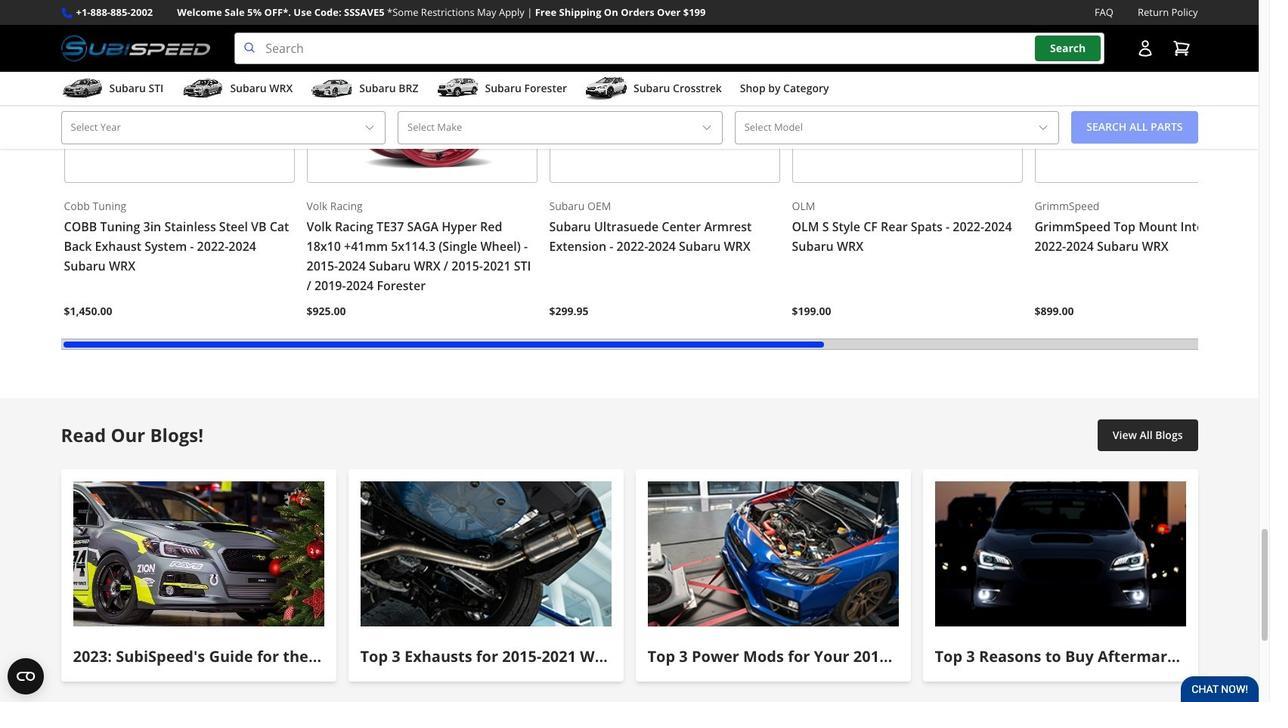 Task type: locate. For each thing, give the bounding box(es) containing it.
a subaru sti thumbnail image image
[[61, 77, 103, 100]]

a subaru crosstrek thumbnail image image
[[586, 77, 628, 100]]

a subaru wrx thumbnail image image
[[182, 77, 224, 100]]

select model image
[[1038, 122, 1050, 134]]

Select Year button
[[61, 111, 386, 144]]

button image
[[1137, 39, 1155, 58]]

grm113049 grimmspeed top mount intercooler 2022+ subaru wrx, image
[[1035, 0, 1266, 183]]

a subaru forester thumbnail image image
[[437, 77, 479, 100]]

open widget image
[[8, 659, 44, 695]]

vlkwvdgy41ehr volk te37 saga hyper red 18x10 +41 - 2015+ wrx / 2015+ stix4, image
[[307, 0, 537, 183]]



Task type: describe. For each thing, give the bounding box(es) containing it.
wrx/sti engine bay image
[[648, 482, 899, 627]]

Select Model button
[[735, 111, 1060, 144]]

subispeed logo image
[[61, 33, 210, 64]]

a subaru brz thumbnail image image
[[311, 77, 353, 100]]

wrx/sti exhaust image
[[360, 482, 612, 627]]

Select Make button
[[398, 111, 723, 144]]

search input field
[[235, 33, 1105, 64]]

wrx/sti aftermarket light image
[[935, 482, 1187, 627]]

olmb.47011.1 olm s style carbon fiber rear spats - 2022+ subaru wrx, image
[[792, 0, 1023, 183]]

select make image
[[701, 122, 713, 134]]

cob516100 cobb tuning 3in stainless steel vb cat back exhaust system 22+ subaru wrx, image
[[64, 0, 295, 183]]

wrx/sti interior image
[[73, 482, 324, 627]]

subj2010vc001 subaru ultrasuede center armrest extension - 2022+ subaru wrx, image
[[550, 0, 780, 183]]

select year image
[[364, 122, 376, 134]]



Task type: vqa. For each thing, say whether or not it's contained in the screenshot.
the subj2010vc001 subaru ultrasuede center armrest extension - 2022+ subaru wrx, Image
yes



